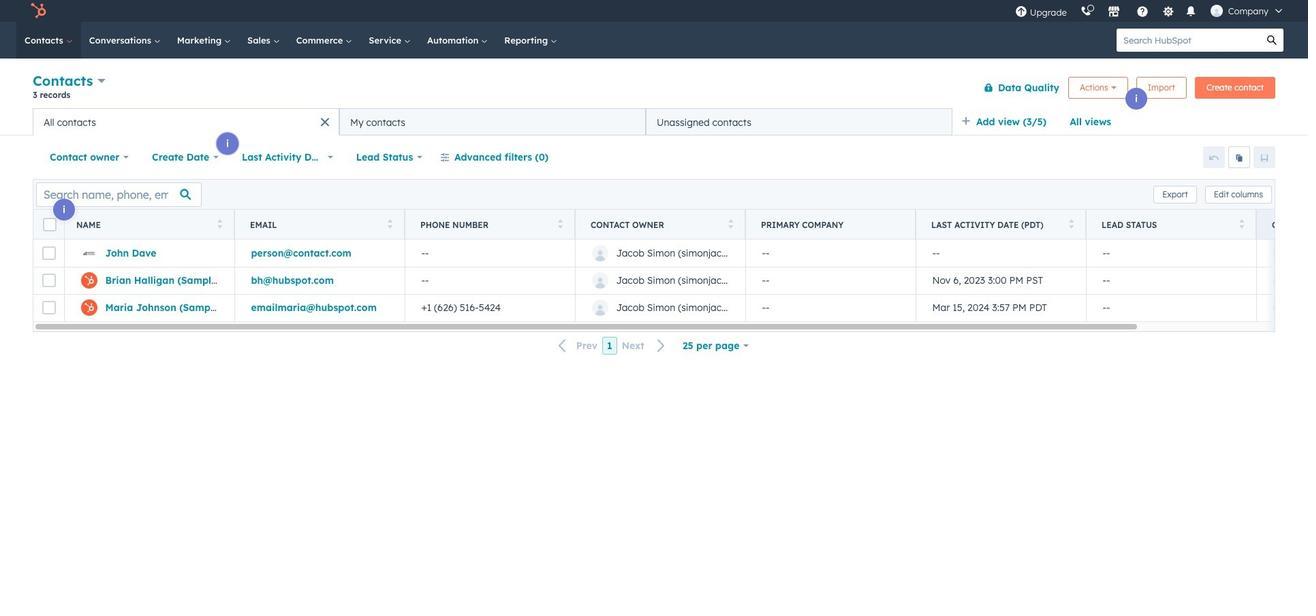 Task type: describe. For each thing, give the bounding box(es) containing it.
marketplaces image
[[1108, 6, 1121, 18]]

3 press to sort. element from the left
[[558, 219, 563, 231]]

2 press to sort. image from the left
[[728, 219, 734, 229]]

1 press to sort. element from the left
[[217, 219, 222, 231]]

pagination navigation
[[551, 337, 674, 355]]

6 press to sort. element from the left
[[1240, 219, 1245, 231]]

Search HubSpot search field
[[1117, 29, 1261, 52]]

5 press to sort. element from the left
[[1069, 219, 1074, 231]]

2 press to sort. element from the left
[[388, 219, 393, 231]]



Task type: vqa. For each thing, say whether or not it's contained in the screenshot.
questions
no



Task type: locate. For each thing, give the bounding box(es) containing it.
press to sort. element
[[217, 219, 222, 231], [388, 219, 393, 231], [558, 219, 563, 231], [728, 219, 734, 231], [1069, 219, 1074, 231], [1240, 219, 1245, 231]]

1 press to sort. image from the left
[[558, 219, 563, 229]]

banner
[[33, 70, 1276, 108]]

1 press to sort. image from the left
[[217, 219, 222, 229]]

3 press to sort. image from the left
[[1069, 219, 1074, 229]]

1 horizontal spatial press to sort. image
[[728, 219, 734, 229]]

menu
[[1009, 0, 1293, 22]]

jacob simon image
[[1211, 5, 1224, 17]]

column header
[[746, 210, 917, 240]]

press to sort. image
[[217, 219, 222, 229], [388, 219, 393, 229], [1069, 219, 1074, 229], [1240, 219, 1245, 229]]

4 press to sort. element from the left
[[728, 219, 734, 231]]

press to sort. image
[[558, 219, 563, 229], [728, 219, 734, 229]]

Search name, phone, email addresses, or company search field
[[36, 182, 202, 207]]

4 press to sort. image from the left
[[1240, 219, 1245, 229]]

2 press to sort. image from the left
[[388, 219, 393, 229]]

0 horizontal spatial press to sort. image
[[558, 219, 563, 229]]



